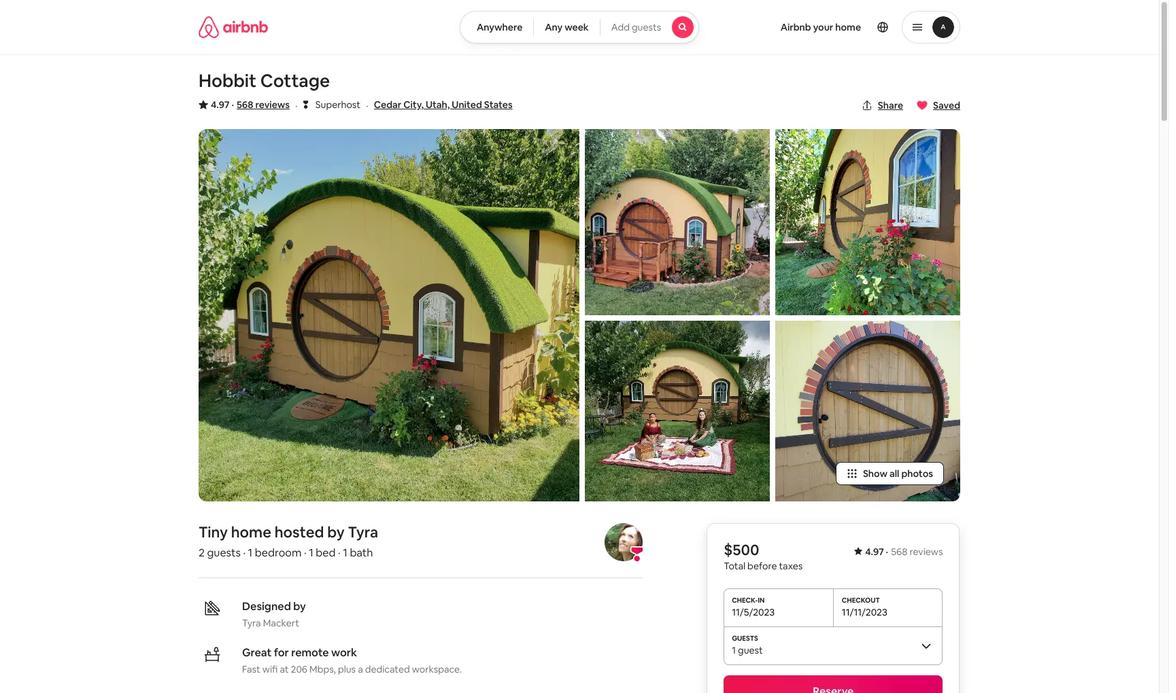 Task type: locate. For each thing, give the bounding box(es) containing it.
1 inside dropdown button
[[732, 645, 736, 657]]

superhost
[[315, 99, 361, 111]]

airbnb your home link
[[773, 13, 869, 41]]

4.97 up 11/11/2023
[[865, 546, 884, 558]]

$500 total before taxes
[[724, 541, 802, 573]]

tyra is a superhost. learn more about tyra. image
[[605, 524, 643, 562], [605, 524, 643, 562]]

designed by tyra mackert
[[242, 600, 306, 630]]

·
[[232, 99, 234, 111], [295, 99, 298, 113], [366, 99, 368, 113], [243, 546, 246, 561], [304, 546, 307, 561], [338, 546, 341, 561], [886, 546, 888, 558]]

hobbit cottage image 1 image
[[199, 129, 580, 502]]

work
[[331, 646, 357, 660]]

1 vertical spatial guests
[[207, 546, 241, 561]]

1 horizontal spatial 4.97
[[865, 546, 884, 558]]

taxes
[[779, 561, 802, 573]]

cottage
[[260, 69, 330, 93]]

11/11/2023
[[842, 607, 887, 619]]

show all photos
[[863, 468, 933, 480]]

guests right add on the right top of the page
[[632, 21, 661, 33]]

1 guest button
[[724, 627, 943, 665]]

1
[[248, 546, 253, 561], [309, 546, 313, 561], [343, 546, 348, 561], [732, 645, 736, 657]]

states
[[484, 99, 513, 111]]

show all photos button
[[836, 463, 944, 486]]

hobbit
[[199, 69, 257, 93]]

share
[[878, 99, 903, 112]]

1 horizontal spatial 4.97 · 568 reviews
[[865, 546, 943, 558]]

hobbit cottage image 4 image
[[775, 129, 960, 316]]

guests
[[632, 21, 661, 33], [207, 546, 241, 561]]

0 vertical spatial 568
[[237, 99, 253, 111]]

any
[[545, 21, 563, 33]]

mbps,
[[310, 664, 336, 676]]

0 horizontal spatial guests
[[207, 546, 241, 561]]

1 left bed
[[309, 546, 313, 561]]

add guests
[[611, 21, 661, 33]]

week
[[565, 21, 589, 33]]

0 vertical spatial 4.97
[[211, 99, 230, 111]]

cedar
[[374, 99, 401, 111]]

utah,
[[426, 99, 450, 111]]

None search field
[[460, 11, 699, 44]]

none search field containing anywhere
[[460, 11, 699, 44]]

1 left guest
[[732, 645, 736, 657]]

home inside the tiny home hosted by tyra 2 guests · 1 bedroom · 1 bed · 1 bath
[[231, 523, 271, 542]]

guest
[[738, 645, 763, 657]]

plus
[[338, 664, 356, 676]]

1 horizontal spatial home
[[835, 21, 861, 33]]

at
[[280, 664, 289, 676]]

0 vertical spatial home
[[835, 21, 861, 33]]

4.97 down hobbit
[[211, 99, 230, 111]]

guests inside button
[[632, 21, 661, 33]]

1 vertical spatial home
[[231, 523, 271, 542]]

0 vertical spatial guests
[[632, 21, 661, 33]]

home inside profile element
[[835, 21, 861, 33]]

1 vertical spatial 4.97 · 568 reviews
[[865, 546, 943, 558]]

1 horizontal spatial reviews
[[909, 546, 943, 558]]

0 horizontal spatial home
[[231, 523, 271, 542]]

reviews
[[255, 99, 290, 111], [909, 546, 943, 558]]

tiny home hosted by tyra 2 guests · 1 bedroom · 1 bed · 1 bath
[[199, 523, 378, 561]]

home
[[835, 21, 861, 33], [231, 523, 271, 542]]

1 vertical spatial 568
[[891, 546, 907, 558]]

0 horizontal spatial reviews
[[255, 99, 290, 111]]

1 horizontal spatial guests
[[632, 21, 661, 33]]

1 vertical spatial 4.97
[[865, 546, 884, 558]]

by
[[293, 600, 306, 614]]

home up bedroom
[[231, 523, 271, 542]]

wifi
[[262, 664, 278, 676]]

· left bed
[[304, 546, 307, 561]]

0 horizontal spatial 568
[[237, 99, 253, 111]]

home right your
[[835, 21, 861, 33]]

0 horizontal spatial 4.97 · 568 reviews
[[211, 99, 290, 111]]

united
[[452, 99, 482, 111]]

568 reviews button
[[237, 98, 290, 112]]

guests right 2
[[207, 546, 241, 561]]

11/5/2023
[[732, 607, 775, 619]]

1 left bedroom
[[248, 546, 253, 561]]

total
[[724, 561, 745, 573]]

by tyra
[[327, 523, 378, 542]]

0 horizontal spatial 4.97
[[211, 99, 230, 111]]

bed
[[316, 546, 336, 561]]

hobbit cottage image 2 image
[[585, 129, 770, 316]]

4.97 · 568 reviews
[[211, 99, 290, 111], [865, 546, 943, 558]]

anywhere button
[[460, 11, 534, 44]]

airbnb your home
[[781, 21, 861, 33]]

4.97
[[211, 99, 230, 111], [865, 546, 884, 558]]

206
[[291, 664, 307, 676]]

workspace.
[[412, 664, 462, 676]]

bedroom
[[255, 546, 302, 561]]

568
[[237, 99, 253, 111], [891, 546, 907, 558]]

add
[[611, 21, 630, 33]]

󰀃
[[303, 98, 308, 111]]



Task type: describe. For each thing, give the bounding box(es) containing it.
photos
[[902, 468, 933, 480]]

before
[[747, 561, 777, 573]]

fast
[[242, 664, 260, 676]]

cedar city, utah, united states button
[[374, 97, 513, 113]]

· left bedroom
[[243, 546, 246, 561]]

tyra
[[242, 618, 261, 630]]

0 vertical spatial reviews
[[255, 99, 290, 111]]

city,
[[404, 99, 424, 111]]

$500
[[724, 541, 759, 560]]

1 guest
[[732, 645, 763, 657]]

· left cedar
[[366, 99, 368, 113]]

guests inside the tiny home hosted by tyra 2 guests · 1 bedroom · 1 bed · 1 bath
[[207, 546, 241, 561]]

great
[[242, 646, 272, 660]]

for
[[274, 646, 289, 660]]

· cedar city, utah, united states
[[366, 99, 513, 113]]

hosted
[[275, 523, 324, 542]]

anywhere
[[477, 21, 523, 33]]

· down hobbit
[[232, 99, 234, 111]]

bath
[[350, 546, 373, 561]]

great for remote work fast wifi at 206 mbps, plus a dedicated workspace.
[[242, 646, 462, 676]]

airbnb
[[781, 21, 811, 33]]

a
[[358, 664, 363, 676]]

saved
[[933, 99, 960, 112]]

saved button
[[912, 94, 966, 117]]

0 vertical spatial 4.97 · 568 reviews
[[211, 99, 290, 111]]

remote
[[291, 646, 329, 660]]

any week button
[[533, 11, 600, 44]]

share button
[[856, 94, 909, 117]]

show
[[863, 468, 888, 480]]

2
[[199, 546, 205, 561]]

1 left bath
[[343, 546, 348, 561]]

· right bed
[[338, 546, 341, 561]]

hobbit cottage
[[199, 69, 330, 93]]

hobbit cottage image 3 image
[[585, 321, 770, 502]]

dedicated
[[365, 664, 410, 676]]

· left 󰀃
[[295, 99, 298, 113]]

any week
[[545, 21, 589, 33]]

designed
[[242, 600, 291, 614]]

your
[[813, 21, 833, 33]]

1 horizontal spatial 568
[[891, 546, 907, 558]]

profile element
[[716, 0, 960, 54]]

mackert
[[263, 618, 299, 630]]

all
[[890, 468, 900, 480]]

1 vertical spatial reviews
[[909, 546, 943, 558]]

tiny
[[199, 523, 228, 542]]

hobbit cottage image 5 image
[[775, 321, 960, 502]]

· up 11/11/2023
[[886, 546, 888, 558]]

add guests button
[[600, 11, 699, 44]]



Task type: vqa. For each thing, say whether or not it's contained in the screenshot.
206
yes



